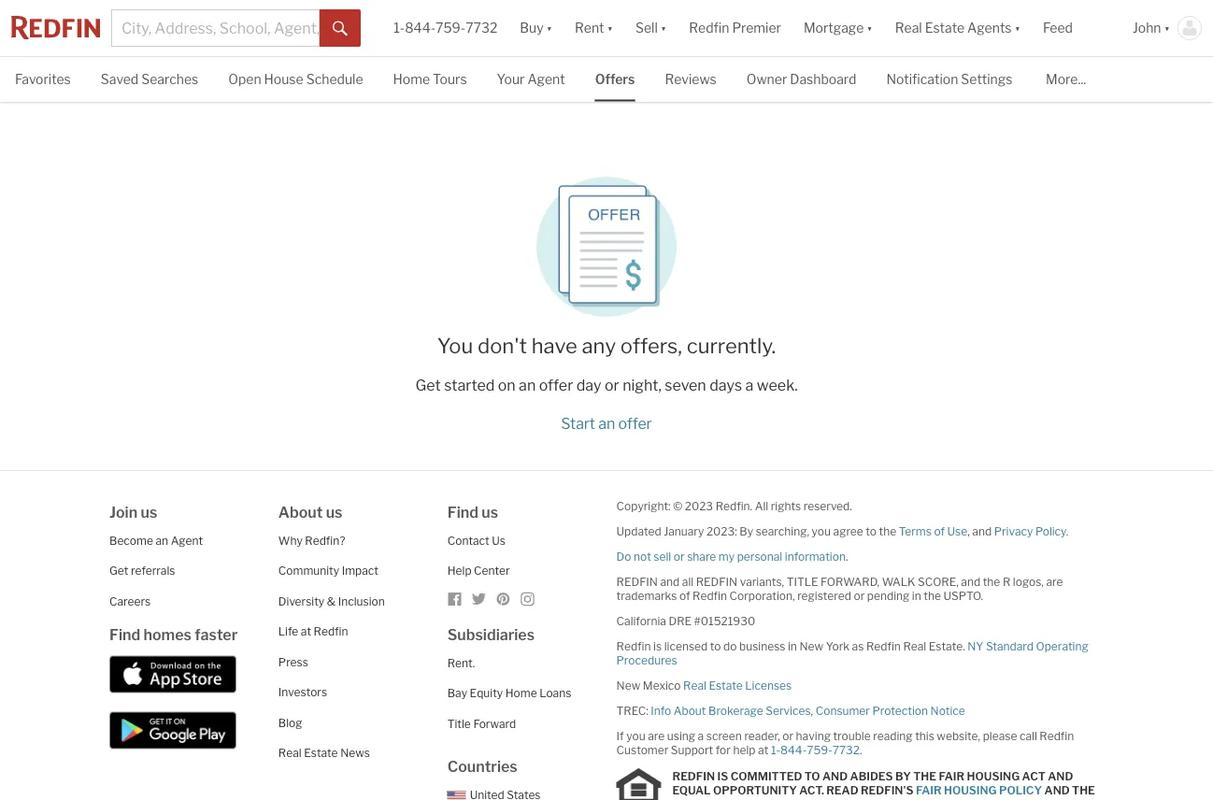 Task type: vqa. For each thing, say whether or not it's contained in the screenshot.
'335 Doggett St'
no



Task type: locate. For each thing, give the bounding box(es) containing it.
0 horizontal spatial get
[[109, 564, 128, 577]]

1 vertical spatial to
[[710, 639, 721, 653]]

759- down having on the right bottom of page
[[807, 743, 833, 756]]

or down "forward,"
[[854, 589, 865, 602]]

redfin down the "my"
[[696, 575, 738, 588]]

▾ right buy
[[546, 20, 552, 36]]

find up contact
[[447, 503, 478, 521]]

0 horizontal spatial find
[[109, 626, 140, 644]]

estate left the agents
[[925, 20, 965, 36]]

of left use
[[934, 524, 945, 538]]

0 horizontal spatial 7732
[[466, 20, 498, 36]]

1 vertical spatial 1-844-759-7732 link
[[771, 743, 860, 756]]

7732
[[466, 20, 498, 36], [833, 743, 860, 756]]

opportunity
[[713, 784, 797, 797]]

act.
[[799, 784, 824, 797]]

2 us from the left
[[326, 503, 343, 521]]

is
[[653, 639, 662, 653]]

you up customer
[[626, 729, 646, 742]]

and right use
[[972, 524, 992, 538]]

fair up fair housing policy link
[[939, 770, 965, 783]]

get
[[415, 376, 441, 394], [109, 564, 128, 577]]

0 vertical spatial of
[[934, 524, 945, 538]]

offer left day
[[539, 376, 573, 394]]

agent right your
[[528, 72, 565, 87]]

mortgage ▾ button
[[793, 0, 884, 56]]

1 vertical spatial 1-
[[771, 743, 781, 756]]

6 ▾ from the left
[[1164, 20, 1170, 36]]

▾ for rent ▾
[[607, 20, 613, 36]]

owner
[[747, 72, 787, 87]]

help center button
[[447, 564, 510, 577]]

us up us in the bottom left of the page
[[482, 503, 498, 521]]

are inside redfin and all redfin variants, title forward, walk score, and the r logos, are trademarks of redfin corporation, registered or pending in the uspto.
[[1046, 575, 1063, 588]]

0 horizontal spatial offer
[[539, 376, 573, 394]]

an right start
[[598, 414, 615, 432]]

1 horizontal spatial a
[[746, 376, 754, 394]]

the right by
[[913, 770, 937, 783]]

759- for 1-844-759-7732
[[436, 20, 466, 36]]

1 horizontal spatial of
[[934, 524, 945, 538]]

is
[[717, 770, 728, 783]]

fair right redfin's on the bottom right of page
[[916, 784, 942, 797]]

844- up home tours link
[[405, 20, 436, 36]]

an right on
[[519, 376, 536, 394]]

0 horizontal spatial are
[[648, 729, 665, 742]]

0 vertical spatial are
[[1046, 575, 1063, 588]]

1 vertical spatial in
[[788, 639, 797, 653]]

why redfin? button
[[278, 534, 345, 547]]

title
[[787, 575, 818, 588]]

homes
[[144, 626, 192, 644]]

1 vertical spatial of
[[679, 589, 690, 602]]

you up information
[[812, 524, 831, 538]]

0 horizontal spatial of
[[679, 589, 690, 602]]

0 horizontal spatial estate
[[304, 746, 338, 760]]

0 vertical spatial the
[[913, 770, 937, 783]]

0 vertical spatial at
[[301, 625, 311, 638]]

us for find us
[[482, 503, 498, 521]]

estate left news
[[304, 746, 338, 760]]

center
[[474, 564, 510, 577]]

offer down night,
[[618, 414, 652, 432]]

1 vertical spatial new
[[617, 678, 640, 692]]

1- for 1-844-759-7732 .
[[771, 743, 781, 756]]

variants,
[[740, 575, 784, 588]]

brokerage
[[709, 704, 763, 717]]

0 horizontal spatial 759-
[[436, 20, 466, 36]]

1 vertical spatial the
[[1072, 784, 1095, 797]]

1 vertical spatial 759-
[[807, 743, 833, 756]]

2 horizontal spatial an
[[598, 414, 615, 432]]

housing up fair housing policy and the
[[967, 770, 1020, 783]]

day
[[576, 376, 602, 394]]

3 us from the left
[[482, 503, 498, 521]]

1-844-759-7732 link down having on the right bottom of page
[[771, 743, 860, 756]]

terms of use link
[[899, 524, 968, 538]]

0 horizontal spatial 1-844-759-7732 link
[[394, 20, 498, 36]]

0 vertical spatial estate
[[925, 20, 965, 36]]

or down services
[[783, 729, 794, 742]]

diversity & inclusion
[[278, 594, 385, 608]]

privacy policy link
[[994, 524, 1066, 538]]

redfin premier
[[689, 20, 781, 36]]

1 vertical spatial offer
[[618, 414, 652, 432]]

in down walk
[[912, 589, 921, 602]]

0 vertical spatial to
[[866, 524, 877, 538]]

info
[[651, 704, 671, 717]]

agents
[[967, 20, 1012, 36]]

saved searches
[[101, 72, 198, 87]]

0 horizontal spatial about
[[278, 503, 323, 521]]

rent ▾ button
[[575, 0, 613, 56]]

customer
[[617, 743, 669, 756]]

1 horizontal spatial offer
[[618, 414, 652, 432]]

0 vertical spatial 844-
[[405, 20, 436, 36]]

0 vertical spatial fair
[[939, 770, 965, 783]]

consumer
[[816, 704, 870, 717]]

redfin right call at the right bottom of the page
[[1040, 729, 1074, 742]]

share
[[687, 549, 716, 563]]

protection
[[873, 704, 928, 717]]

redfin twitter image
[[472, 592, 487, 606]]

an inside button
[[598, 414, 615, 432]]

0 horizontal spatial the
[[913, 770, 937, 783]]

0 vertical spatial a
[[746, 376, 754, 394]]

find
[[447, 503, 478, 521], [109, 626, 140, 644]]

7732 down trouble
[[833, 743, 860, 756]]

1-844-759-7732 link
[[394, 20, 498, 36], [771, 743, 860, 756]]

1 vertical spatial 844-
[[780, 743, 807, 756]]

redfin left premier
[[689, 20, 729, 36]]

real estate licenses link
[[683, 678, 792, 692]]

all
[[682, 575, 694, 588]]

1 vertical spatial an
[[598, 414, 615, 432]]

▾ right sell
[[661, 20, 667, 36]]

0 vertical spatial .
[[1066, 524, 1069, 538]]

the right policy
[[1072, 784, 1095, 797]]

0 horizontal spatial home
[[393, 72, 430, 87]]

▾ for sell ▾
[[661, 20, 667, 36]]

title
[[447, 717, 471, 730]]

housing inside redfin is committed to and abides by the fair housing act and equal opportunity act. read redfin's
[[967, 770, 1020, 783]]

0 vertical spatial offer
[[539, 376, 573, 394]]

▾ right mortgage
[[867, 20, 873, 36]]

and right act
[[1048, 770, 1073, 783]]

are right logos,
[[1046, 575, 1063, 588]]

1 vertical spatial 7732
[[833, 743, 860, 756]]

contact us button
[[447, 534, 506, 547]]

1 horizontal spatial ,
[[968, 524, 970, 538]]

of down all
[[679, 589, 690, 602]]

1 ▾ from the left
[[546, 20, 552, 36]]

to
[[866, 524, 877, 538], [710, 639, 721, 653]]

us right join
[[141, 503, 157, 521]]

the left r
[[983, 575, 1000, 588]]

0 vertical spatial new
[[800, 639, 824, 653]]

1 horizontal spatial us
[[326, 503, 343, 521]]

to right agree
[[866, 524, 877, 538]]

0 vertical spatial home
[[393, 72, 430, 87]]

title forward button
[[447, 717, 516, 730]]

1 vertical spatial ,
[[811, 704, 813, 717]]

owner dashboard
[[747, 72, 857, 87]]

at right life
[[301, 625, 311, 638]]

in right business
[[788, 639, 797, 653]]

are inside if you are using a screen reader, or having trouble reading this website, please call redfin customer support for help at
[[648, 729, 665, 742]]

about up why
[[278, 503, 323, 521]]

rent
[[575, 20, 604, 36]]

4 ▾ from the left
[[867, 20, 873, 36]]

dashboard
[[790, 72, 857, 87]]

7732 left buy
[[466, 20, 498, 36]]

housing left policy
[[944, 784, 997, 797]]

1 horizontal spatial find
[[447, 503, 478, 521]]

info about brokerage services link
[[651, 704, 811, 717]]

get referrals
[[109, 564, 175, 577]]

1 horizontal spatial 844-
[[780, 743, 807, 756]]

rights
[[771, 499, 801, 513]]

, left privacy
[[968, 524, 970, 538]]

the down score,
[[924, 589, 941, 602]]

reading
[[873, 729, 913, 742]]

to
[[805, 770, 820, 783]]

0 vertical spatial agent
[[528, 72, 565, 87]]

1 vertical spatial find
[[109, 626, 140, 644]]

1 vertical spatial at
[[758, 743, 769, 756]]

1 horizontal spatial an
[[519, 376, 536, 394]]

get up careers
[[109, 564, 128, 577]]

a up the support
[[698, 729, 704, 742]]

about up using
[[674, 704, 706, 717]]

redfin.
[[716, 499, 753, 513]]

0 horizontal spatial to
[[710, 639, 721, 653]]

, up having on the right bottom of page
[[811, 704, 813, 717]]

3 ▾ from the left
[[661, 20, 667, 36]]

0 vertical spatial 759-
[[436, 20, 466, 36]]

the inside redfin is committed to and abides by the fair housing act and equal opportunity act. read redfin's
[[913, 770, 937, 783]]

start an offer
[[561, 414, 652, 432]]

and
[[972, 524, 992, 538], [660, 575, 680, 588], [961, 575, 981, 588]]

in inside redfin and all redfin variants, title forward, walk score, and the r logos, are trademarks of redfin corporation, registered or pending in the uspto.
[[912, 589, 921, 602]]

0 vertical spatial 7732
[[466, 20, 498, 36]]

saved
[[101, 72, 138, 87]]

1 horizontal spatial agent
[[528, 72, 565, 87]]

0 horizontal spatial the
[[879, 524, 897, 538]]

0 vertical spatial 1-
[[394, 20, 405, 36]]

2 vertical spatial an
[[156, 534, 168, 547]]

1 horizontal spatial to
[[866, 524, 877, 538]]

1 horizontal spatial 1-
[[771, 743, 781, 756]]

life at redfin
[[278, 625, 348, 638]]

0 horizontal spatial new
[[617, 678, 640, 692]]

or
[[605, 376, 619, 394], [674, 549, 685, 563], [854, 589, 865, 602], [783, 729, 794, 742]]

real estate agents ▾
[[895, 20, 1021, 36]]

2 ▾ from the left
[[607, 20, 613, 36]]

new up trec:
[[617, 678, 640, 692]]

are up customer
[[648, 729, 665, 742]]

. down trouble
[[860, 743, 862, 756]]

agent
[[528, 72, 565, 87], [171, 534, 203, 547]]

find for find homes faster
[[109, 626, 140, 644]]

0 vertical spatial get
[[415, 376, 441, 394]]

redfin inside button
[[689, 20, 729, 36]]

feed button
[[1032, 0, 1122, 56]]

rent ▾ button
[[564, 0, 624, 56]]

agent up "referrals"
[[171, 534, 203, 547]]

1 vertical spatial you
[[626, 729, 646, 742]]

in
[[912, 589, 921, 602], [788, 639, 797, 653]]

contact
[[447, 534, 490, 547]]

. down agree
[[846, 549, 848, 563]]

equal housing opportunity image
[[617, 768, 661, 800]]

2 horizontal spatial us
[[482, 503, 498, 521]]

an
[[519, 376, 536, 394], [598, 414, 615, 432], [156, 534, 168, 547]]

please
[[983, 729, 1017, 742]]

1 vertical spatial are
[[648, 729, 665, 742]]

1 horizontal spatial in
[[912, 589, 921, 602]]

▾ right john at the top
[[1164, 20, 1170, 36]]

▾ right the agents
[[1015, 20, 1021, 36]]

and left all
[[660, 575, 680, 588]]

as
[[852, 639, 864, 653]]

redfin down all
[[693, 589, 727, 602]]

diversity & inclusion button
[[278, 594, 385, 608]]

to left do
[[710, 639, 721, 653]]

a right days
[[746, 376, 754, 394]]

get left 'started'
[[415, 376, 441, 394]]

. right privacy
[[1066, 524, 1069, 538]]

an for become an agent
[[156, 534, 168, 547]]

new
[[800, 639, 824, 653], [617, 678, 640, 692]]

0 vertical spatial housing
[[967, 770, 1020, 783]]

1-844-759-7732 link up tours
[[394, 20, 498, 36]]

1- up home tours link
[[394, 20, 405, 36]]

759- up tours
[[436, 20, 466, 36]]

investors button
[[278, 685, 327, 699]]

real
[[895, 20, 922, 36], [903, 639, 926, 653], [683, 678, 706, 692], [278, 746, 302, 760]]

redfin instagram image
[[520, 592, 535, 606]]

1 horizontal spatial 1-844-759-7732 link
[[771, 743, 860, 756]]

inclusion
[[338, 594, 385, 608]]

1 horizontal spatial estate
[[709, 678, 743, 692]]

fair
[[939, 770, 965, 783], [916, 784, 942, 797]]

estate up info about brokerage services link
[[709, 678, 743, 692]]

an right become
[[156, 534, 168, 547]]

7732 for 1-844-759-7732 .
[[833, 743, 860, 756]]

buy ▾
[[520, 20, 552, 36]]

redfin up equal
[[673, 770, 715, 783]]

real up notification
[[895, 20, 922, 36]]

0 horizontal spatial an
[[156, 534, 168, 547]]

1 horizontal spatial at
[[758, 743, 769, 756]]

1 horizontal spatial the
[[1072, 784, 1095, 797]]

0 horizontal spatial you
[[626, 729, 646, 742]]

redfin for is
[[673, 770, 715, 783]]

at down reader,
[[758, 743, 769, 756]]

1- down reader,
[[771, 743, 781, 756]]

2 vertical spatial .
[[860, 743, 862, 756]]

buy
[[520, 20, 544, 36]]

us up the redfin?
[[326, 503, 343, 521]]

1 horizontal spatial 7732
[[833, 743, 860, 756]]

home
[[393, 72, 430, 87], [505, 686, 537, 700]]

759- for 1-844-759-7732 .
[[807, 743, 833, 756]]

1 vertical spatial about
[[674, 704, 706, 717]]

0 horizontal spatial agent
[[171, 534, 203, 547]]

0 horizontal spatial 844-
[[405, 20, 436, 36]]

redfin inside redfin is committed to and abides by the fair housing act and equal opportunity act. read redfin's
[[673, 770, 715, 783]]

sell ▾
[[636, 20, 667, 36]]

844- down having on the right bottom of page
[[780, 743, 807, 756]]

1 horizontal spatial are
[[1046, 575, 1063, 588]]

find down careers
[[109, 626, 140, 644]]

if you are using a screen reader, or having trouble reading this website, please call redfin customer support for help at
[[617, 729, 1074, 756]]

1 vertical spatial get
[[109, 564, 128, 577]]

night,
[[623, 376, 662, 394]]

home left tours
[[393, 72, 430, 87]]

0 horizontal spatial in
[[788, 639, 797, 653]]

and up uspto.
[[961, 575, 981, 588]]

▾ for john ▾
[[1164, 20, 1170, 36]]

1 vertical spatial a
[[698, 729, 704, 742]]

redfin up trademarks
[[617, 575, 658, 588]]

contact us
[[447, 534, 506, 547]]

real inside dropdown button
[[895, 20, 922, 36]]

1- for 1-844-759-7732
[[394, 20, 405, 36]]

2 horizontal spatial estate
[[925, 20, 965, 36]]

2023
[[685, 499, 713, 513]]

▾ right rent
[[607, 20, 613, 36]]

get started on an offer day or night, seven days a week.
[[415, 376, 798, 394]]

1 vertical spatial .
[[846, 549, 848, 563]]

notice
[[931, 704, 965, 717]]

1 us from the left
[[141, 503, 157, 521]]

estate inside dropdown button
[[925, 20, 965, 36]]

new left york
[[800, 639, 824, 653]]

0 vertical spatial find
[[447, 503, 478, 521]]

uspto.
[[944, 589, 983, 602]]

0 vertical spatial ,
[[968, 524, 970, 538]]

0 vertical spatial in
[[912, 589, 921, 602]]

the left terms
[[879, 524, 897, 538]]

0 vertical spatial you
[[812, 524, 831, 538]]

start an offer button
[[560, 405, 653, 442]]

844- for 1-844-759-7732 .
[[780, 743, 807, 756]]

844-
[[405, 20, 436, 36], [780, 743, 807, 756]]

home left loans
[[505, 686, 537, 700]]

▾ for buy ▾
[[546, 20, 552, 36]]

saved searches link
[[101, 57, 198, 100]]

forward
[[473, 717, 516, 730]]

fair housing policy and the
[[916, 784, 1095, 797]]

use
[[947, 524, 968, 538]]

why
[[278, 534, 303, 547]]



Task type: describe. For each thing, give the bounding box(es) containing it.
life
[[278, 625, 298, 638]]

trec:
[[617, 704, 648, 717]]

download the redfin app from the google play store image
[[109, 712, 236, 749]]

committed
[[731, 770, 802, 783]]

or inside redfin and all redfin variants, title forward, walk score, and the r logos, are trademarks of redfin corporation, registered or pending in the uspto.
[[854, 589, 865, 602]]

or inside if you are using a screen reader, or having trouble reading this website, please call redfin customer support for help at
[[783, 729, 794, 742]]

any
[[582, 333, 616, 358]]

forward,
[[821, 575, 880, 588]]

or right day
[[605, 376, 619, 394]]

#01521930
[[694, 614, 755, 628]]

walk
[[882, 575, 915, 588]]

do not sell or share my personal information .
[[617, 549, 848, 563]]

0 vertical spatial an
[[519, 376, 536, 394]]

countries
[[447, 757, 518, 776]]

licensed
[[664, 639, 708, 653]]

investors
[[278, 685, 327, 699]]

1 vertical spatial housing
[[944, 784, 997, 797]]

fair inside redfin is committed to and abides by the fair housing act and equal opportunity act. read redfin's
[[939, 770, 965, 783]]

york
[[826, 639, 850, 653]]

2 horizontal spatial the
[[983, 575, 1000, 588]]

sell ▾ button
[[636, 0, 667, 56]]

redfin pinterest image
[[496, 592, 511, 606]]

and down act
[[1045, 784, 1070, 797]]

real down blog 'button'
[[278, 746, 302, 760]]

loans
[[539, 686, 571, 700]]

7732 for 1-844-759-7732
[[466, 20, 498, 36]]

faster
[[195, 626, 238, 644]]

logos,
[[1013, 575, 1044, 588]]

estate.
[[929, 639, 965, 653]]

rent.
[[447, 656, 475, 670]]

on
[[498, 376, 516, 394]]

you
[[437, 333, 473, 358]]

us for about us
[[326, 503, 343, 521]]

trec: info about brokerage services , consumer protection notice
[[617, 704, 965, 717]]

personal
[[737, 549, 783, 563]]

using
[[667, 729, 695, 742]]

estate for agents
[[925, 20, 965, 36]]

updated january 2023: by searching, you agree to the terms of use , and privacy policy .
[[617, 524, 1069, 538]]

find for find us
[[447, 503, 478, 521]]

redfin inside if you are using a screen reader, or having trouble reading this website, please call redfin customer support for help at
[[1040, 729, 1074, 742]]

City, Address, School, Agent, ZIP search field
[[111, 9, 320, 47]]

rent. button
[[447, 656, 475, 670]]

1 horizontal spatial you
[[812, 524, 831, 538]]

submit search image
[[333, 21, 348, 36]]

mexico
[[643, 678, 681, 692]]

redfin inside redfin and all redfin variants, title forward, walk score, and the r logos, are trademarks of redfin corporation, registered or pending in the uspto.
[[693, 589, 727, 602]]

1 vertical spatial fair
[[916, 784, 942, 797]]

5 ▾ from the left
[[1015, 20, 1021, 36]]

real right mexico
[[683, 678, 706, 692]]

searching,
[[756, 524, 809, 538]]

subsidiaries
[[447, 625, 535, 643]]

sell
[[654, 549, 671, 563]]

real left estate.
[[903, 639, 926, 653]]

0 vertical spatial 1-844-759-7732 link
[[394, 20, 498, 36]]

your agent
[[497, 72, 565, 87]]

house
[[264, 72, 303, 87]]

start
[[561, 414, 595, 432]]

▾ for mortgage ▾
[[867, 20, 873, 36]]

fair housing policy link
[[916, 784, 1042, 797]]

1 vertical spatial agent
[[171, 534, 203, 547]]

services
[[766, 704, 811, 717]]

by
[[740, 524, 753, 538]]

redfin up "procedures" on the right of page
[[617, 639, 651, 653]]

at inside if you are using a screen reader, or having trouble reading this website, please call redfin customer support for help at
[[758, 743, 769, 756]]

1 horizontal spatial new
[[800, 639, 824, 653]]

licenses
[[745, 678, 792, 692]]

careers
[[109, 594, 151, 608]]

0 horizontal spatial ,
[[811, 704, 813, 717]]

press button
[[278, 655, 308, 669]]

your
[[497, 72, 525, 87]]

an for start an offer
[[598, 414, 615, 432]]

don't
[[478, 333, 527, 358]]

redfin right as
[[866, 639, 901, 653]]

real estate news
[[278, 746, 370, 760]]

news
[[340, 746, 370, 760]]

1 vertical spatial home
[[505, 686, 537, 700]]

r
[[1003, 575, 1011, 588]]

get for get referrals
[[109, 564, 128, 577]]

844- for 1-844-759-7732
[[405, 20, 436, 36]]

careers button
[[109, 594, 151, 608]]

having
[[796, 729, 831, 742]]

privacy
[[994, 524, 1033, 538]]

buy ▾ button
[[509, 0, 564, 56]]

1 horizontal spatial the
[[924, 589, 941, 602]]

redfin for and
[[617, 575, 658, 588]]

download the redfin app on the apple app store image
[[109, 656, 236, 693]]

copyright:
[[617, 499, 671, 513]]

call
[[1020, 729, 1037, 742]]

schedule
[[306, 72, 363, 87]]

1 horizontal spatial .
[[860, 743, 862, 756]]

diversity
[[278, 594, 325, 608]]

currently.
[[687, 333, 776, 358]]

press
[[278, 655, 308, 669]]

registered
[[797, 589, 851, 602]]

0 vertical spatial about
[[278, 503, 323, 521]]

have
[[532, 333, 577, 358]]

procedures
[[617, 653, 677, 667]]

website,
[[937, 729, 981, 742]]

operating
[[1036, 639, 1089, 653]]

by
[[895, 770, 911, 783]]

policy
[[1036, 524, 1066, 538]]

redfin premier button
[[678, 0, 793, 56]]

you inside if you are using a screen reader, or having trouble reading this website, please call redfin customer support for help at
[[626, 729, 646, 742]]

of inside redfin and all redfin variants, title forward, walk score, and the r logos, are trademarks of redfin corporation, registered or pending in the uspto.
[[679, 589, 690, 602]]

1 vertical spatial estate
[[709, 678, 743, 692]]

consumer protection notice link
[[816, 704, 965, 717]]

policy
[[999, 784, 1042, 797]]

copyright: © 2023 redfin. all rights reserved.
[[617, 499, 852, 513]]

open house schedule link
[[228, 57, 363, 100]]

get for get started on an offer day or night, seven days a week.
[[415, 376, 441, 394]]

offer inside button
[[618, 414, 652, 432]]

1-844-759-7732
[[394, 20, 498, 36]]

act
[[1022, 770, 1046, 783]]

help
[[447, 564, 472, 577]]

estate for news
[[304, 746, 338, 760]]

us flag image
[[447, 791, 466, 800]]

your agent link
[[497, 57, 565, 100]]

us for join us
[[141, 503, 157, 521]]

more...
[[1046, 72, 1086, 87]]

you don't have any offers, currently.
[[437, 333, 776, 358]]

or right 'sell'
[[674, 549, 685, 563]]

redfin facebook image
[[447, 592, 462, 606]]

reviews link
[[665, 57, 717, 100]]

terms
[[899, 524, 932, 538]]

standard
[[986, 639, 1034, 653]]

redfin down &
[[314, 625, 348, 638]]

days
[[710, 376, 742, 394]]

sell ▾ button
[[624, 0, 678, 56]]

and up read
[[823, 770, 848, 783]]

offers link
[[595, 57, 635, 100]]

2 horizontal spatial .
[[1066, 524, 1069, 538]]

buy ▾ button
[[520, 0, 552, 56]]

impact
[[342, 564, 378, 577]]

join
[[109, 503, 138, 521]]

a inside if you are using a screen reader, or having trouble reading this website, please call redfin customer support for help at
[[698, 729, 704, 742]]

1 horizontal spatial about
[[674, 704, 706, 717]]



